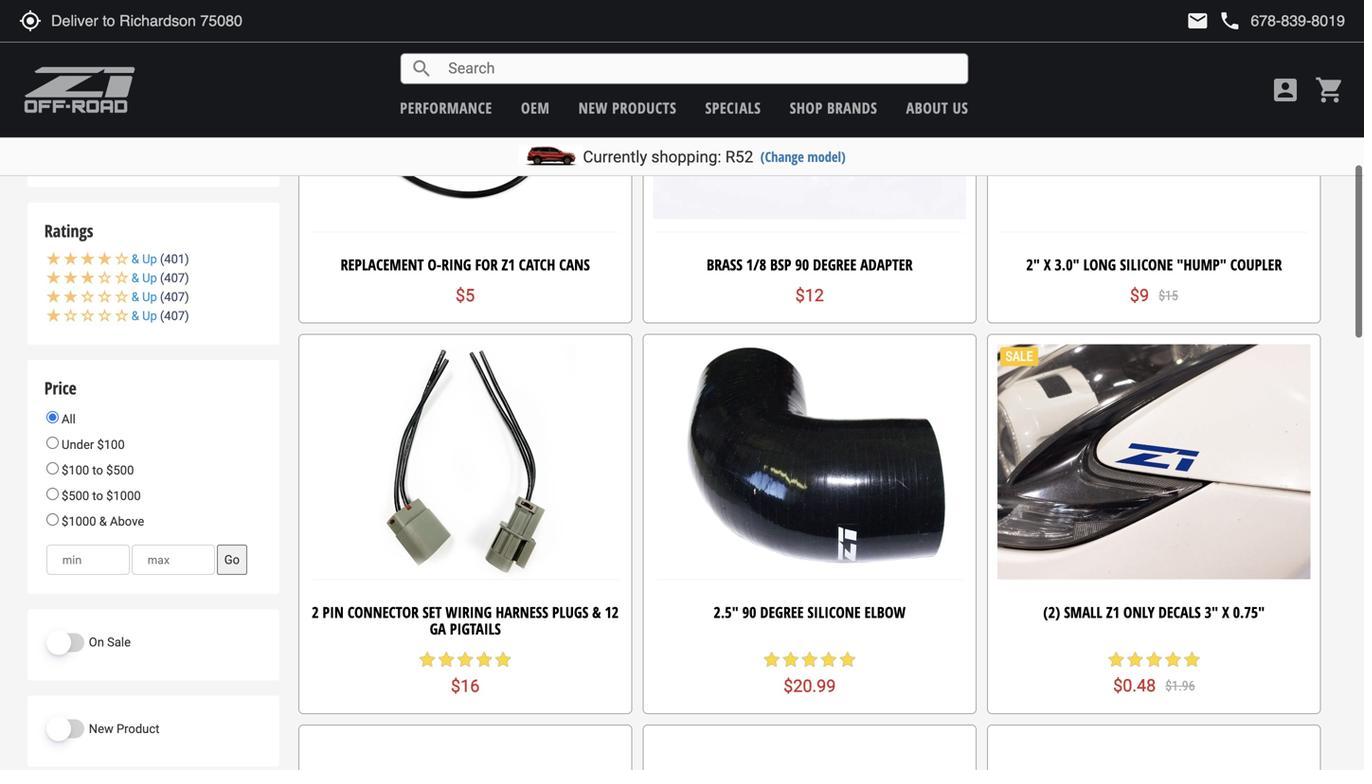 Task type: vqa. For each thing, say whether or not it's contained in the screenshot.
the middle a
no



Task type: describe. For each thing, give the bounding box(es) containing it.
new products link
[[578, 98, 677, 118]]

on sale
[[89, 635, 131, 649]]

max number field
[[131, 545, 215, 575]]

phone link
[[1218, 9, 1345, 32]]

above
[[110, 514, 144, 529]]

x
[[1222, 602, 1229, 622]]

products
[[156, 142, 206, 156]]

0 vertical spatial $1000
[[106, 489, 141, 503]]

mail
[[1186, 9, 1209, 32]]

new
[[89, 722, 113, 736]]

$9
[[1130, 285, 1149, 305]]

to for $500
[[92, 489, 103, 503]]

show
[[61, 34, 92, 48]]

star star star star star $0.48 $1.96
[[1107, 650, 1201, 696]]

11 star from the left
[[762, 650, 781, 669]]

model)
[[807, 147, 846, 166]]

13 star from the left
[[800, 650, 819, 669]]

1 vertical spatial silicone
[[807, 602, 861, 622]]

$5
[[456, 286, 475, 306]]

under  $100
[[59, 438, 125, 452]]

go
[[224, 553, 240, 567]]

(change
[[760, 147, 804, 166]]

z1 right for
[[502, 255, 515, 275]]

new product
[[89, 722, 159, 736]]

2 up from the top
[[142, 271, 157, 285]]

harness
[[496, 602, 548, 622]]

shop brands link
[[790, 98, 877, 118]]

show more
[[61, 34, 123, 48]]

0 vertical spatial 90
[[795, 255, 809, 275]]

1 star from the left
[[1107, 650, 1126, 669]]

shop brands
[[790, 98, 877, 118]]

catch
[[519, 255, 555, 275]]

star star star star star $20.99
[[762, 650, 857, 696]]

brands
[[827, 98, 877, 118]]

set
[[422, 602, 442, 622]]

14 star from the left
[[819, 650, 838, 669]]

$1000 & above
[[59, 514, 144, 529]]

$1.96
[[1165, 678, 1195, 694]]

$0.48
[[1113, 676, 1156, 696]]

2 & up 407 from the top
[[131, 290, 185, 304]]

phone
[[1218, 9, 1241, 32]]

11
[[116, 4, 129, 18]]

more
[[95, 34, 123, 48]]

1 up from the top
[[142, 252, 157, 266]]

parts
[[80, 3, 109, 18]]

2.5" 90 degree silicone elbow
[[714, 602, 906, 622]]

$20.99
[[783, 676, 836, 696]]

elbow
[[864, 602, 906, 622]]

3 star from the left
[[1145, 650, 1164, 669]]

plugs
[[552, 602, 588, 622]]

oem link
[[521, 98, 550, 118]]

r52
[[725, 147, 753, 166]]

7 star from the left
[[437, 650, 456, 669]]

my_location
[[19, 9, 42, 32]]

long
[[1083, 255, 1116, 275]]

currently shopping: r52 (change model)
[[583, 147, 846, 166]]

shop
[[790, 98, 823, 118]]

$15
[[1159, 288, 1178, 303]]

mail link
[[1186, 9, 1209, 32]]

12
[[605, 602, 619, 622]]

about us
[[906, 98, 968, 118]]

coupler
[[1230, 255, 1282, 275]]

mail phone
[[1186, 9, 1241, 32]]

x
[[1044, 255, 1051, 275]]

shopping:
[[651, 147, 721, 166]]

z1 products
[[139, 142, 206, 156]]

15 star from the left
[[838, 650, 857, 669]]

3 407 from the top
[[164, 309, 185, 323]]

degree
[[760, 602, 804, 622]]

account_box
[[1270, 75, 1301, 105]]

$12
[[795, 286, 824, 306]]

Search search field
[[433, 54, 967, 83]]

specials link
[[705, 98, 761, 118]]

12 star from the left
[[781, 650, 800, 669]]

2
[[312, 602, 319, 622]]

9 star from the left
[[475, 650, 494, 669]]

$100 to $500
[[59, 463, 134, 477]]

2.5"
[[714, 602, 739, 622]]

us
[[953, 98, 968, 118]]

under
[[62, 438, 94, 452]]

3.0"
[[1055, 255, 1079, 275]]

about
[[906, 98, 948, 118]]

ratings
[[44, 219, 93, 242]]

2 star from the left
[[1126, 650, 1145, 669]]

10 star from the left
[[494, 650, 513, 669]]

ring
[[441, 255, 471, 275]]

3 & up 407 from the top
[[131, 309, 185, 323]]

& up 401
[[131, 252, 185, 266]]



Task type: locate. For each thing, give the bounding box(es) containing it.
$1000 down $500 to $1000
[[62, 514, 96, 529]]

all
[[59, 412, 76, 426]]

0 vertical spatial & up 407
[[131, 271, 185, 285]]

cans
[[559, 255, 590, 275]]

$16
[[451, 676, 480, 696]]

$100 up $100 to $500
[[97, 438, 125, 452]]

1 vertical spatial 90
[[742, 602, 756, 622]]

degree
[[813, 255, 856, 275]]

o-
[[428, 255, 441, 275]]

0 horizontal spatial $1000
[[62, 514, 96, 529]]

90 right bsp
[[795, 255, 809, 275]]

0 horizontal spatial $100
[[62, 463, 89, 477]]

silicone
[[1120, 255, 1173, 275], [807, 602, 861, 622]]

2 407 from the top
[[164, 290, 185, 304]]

3"
[[1204, 602, 1218, 622]]

decals
[[1158, 602, 1201, 622]]

oem left new
[[521, 98, 550, 118]]

$100 down under
[[62, 463, 89, 477]]

to
[[92, 463, 103, 477], [92, 489, 103, 503]]

0 vertical spatial oem
[[51, 3, 77, 18]]

shopping_cart
[[1315, 75, 1345, 105]]

2" x 3.0" long silicone "hump" coupler
[[1026, 255, 1282, 275]]

& up 407
[[131, 271, 185, 285], [131, 290, 185, 304], [131, 309, 185, 323]]

z1 left 'only'
[[1106, 602, 1120, 622]]

0 horizontal spatial $500
[[62, 489, 89, 503]]

1 & up 407 from the top
[[131, 271, 185, 285]]

(2) small z1 only decals 3" x 0.75"
[[1043, 602, 1265, 622]]

show more button
[[46, 29, 138, 54]]

1 vertical spatial $1000
[[62, 514, 96, 529]]

1 vertical spatial oem
[[521, 98, 550, 118]]

1 407 from the top
[[164, 271, 185, 285]]

about us link
[[906, 98, 968, 118]]

min number field
[[46, 545, 130, 575]]

silicone up $9
[[1120, 255, 1173, 275]]

z1 left products
[[139, 142, 153, 156]]

currently
[[583, 147, 647, 166]]

1 horizontal spatial $1000
[[106, 489, 141, 503]]

bsp
[[770, 255, 791, 275]]

brass
[[707, 255, 742, 275]]

star
[[1107, 650, 1126, 669], [1126, 650, 1145, 669], [1145, 650, 1164, 669], [1164, 650, 1182, 669], [1182, 650, 1201, 669], [418, 650, 437, 669], [437, 650, 456, 669], [456, 650, 475, 669], [475, 650, 494, 669], [494, 650, 513, 669], [762, 650, 781, 669], [781, 650, 800, 669], [800, 650, 819, 669], [819, 650, 838, 669], [838, 650, 857, 669]]

0 horizontal spatial 90
[[742, 602, 756, 622]]

(change model) link
[[760, 147, 846, 166]]

None radio
[[46, 411, 59, 423], [46, 437, 59, 449], [46, 462, 59, 475], [46, 488, 59, 500], [46, 513, 59, 526], [46, 411, 59, 423], [46, 437, 59, 449], [46, 462, 59, 475], [46, 488, 59, 500], [46, 513, 59, 526]]

(2)
[[1043, 602, 1060, 622]]

only
[[1123, 602, 1155, 622]]

0 vertical spatial silicone
[[1120, 255, 1173, 275]]

oem for oem parts 11
[[51, 3, 77, 18]]

0 vertical spatial $100
[[97, 438, 125, 452]]

search
[[410, 57, 433, 80]]

0 horizontal spatial oem
[[51, 3, 77, 18]]

go button
[[217, 545, 247, 575]]

up
[[142, 252, 157, 266], [142, 271, 157, 285], [142, 290, 157, 304], [142, 309, 157, 323]]

6 star from the left
[[418, 650, 437, 669]]

1 vertical spatial $100
[[62, 463, 89, 477]]

performance
[[400, 98, 492, 118]]

brass 1/8 bsp 90 degree adapter
[[707, 255, 913, 275]]

to down $100 to $500
[[92, 489, 103, 503]]

90 right 2.5"
[[742, 602, 756, 622]]

new
[[578, 98, 608, 118]]

oem
[[51, 3, 77, 18], [521, 98, 550, 118]]

2 to from the top
[[92, 489, 103, 503]]

0 horizontal spatial silicone
[[807, 602, 861, 622]]

z1 motorsports logo image
[[24, 66, 136, 114]]

products
[[612, 98, 677, 118]]

1 vertical spatial 407
[[164, 290, 185, 304]]

account_box link
[[1265, 75, 1305, 105]]

0.75"
[[1233, 602, 1265, 622]]

replacement
[[341, 255, 424, 275]]

pigtails
[[450, 619, 501, 639]]

z1 performance
[[44, 105, 149, 128]]

adapter
[[860, 255, 913, 275]]

product
[[116, 722, 159, 736]]

1 vertical spatial $500
[[62, 489, 89, 503]]

to for $100
[[92, 463, 103, 477]]

for
[[475, 255, 498, 275]]

3 up from the top
[[142, 290, 157, 304]]

new products
[[578, 98, 677, 118]]

oem parts 11
[[51, 3, 129, 18]]

z1
[[44, 105, 60, 128], [139, 142, 153, 156], [502, 255, 515, 275], [1106, 602, 1120, 622]]

2 vertical spatial & up 407
[[131, 309, 185, 323]]

407
[[164, 271, 185, 285], [164, 290, 185, 304], [164, 309, 185, 323]]

0 vertical spatial $500
[[106, 463, 134, 477]]

0 vertical spatial to
[[92, 463, 103, 477]]

specials
[[705, 98, 761, 118]]

sale
[[107, 635, 131, 649]]

ga
[[430, 619, 446, 639]]

$500 up $500 to $1000
[[106, 463, 134, 477]]

1 horizontal spatial $500
[[106, 463, 134, 477]]

replacement o-ring for z1 catch cans
[[341, 255, 590, 275]]

$500
[[106, 463, 134, 477], [62, 489, 89, 503]]

$100
[[97, 438, 125, 452], [62, 463, 89, 477]]

pin
[[322, 602, 344, 622]]

1 horizontal spatial oem
[[521, 98, 550, 118]]

silicone left elbow
[[807, 602, 861, 622]]

on
[[89, 635, 104, 649]]

$500 to $1000
[[59, 489, 141, 503]]

to up $500 to $1000
[[92, 463, 103, 477]]

wiring
[[445, 602, 492, 622]]

$1000 up above
[[106, 489, 141, 503]]

connector
[[348, 602, 419, 622]]

& inside 2 pin connector set wiring harness plugs & 12 ga pigtails
[[592, 602, 601, 622]]

1 vertical spatial & up 407
[[131, 290, 185, 304]]

"hump"
[[1177, 255, 1227, 275]]

1/8
[[746, 255, 766, 275]]

shopping_cart link
[[1310, 75, 1345, 105]]

1 horizontal spatial silicone
[[1120, 255, 1173, 275]]

4 star from the left
[[1164, 650, 1182, 669]]

0 vertical spatial 407
[[164, 271, 185, 285]]

oem for oem
[[521, 98, 550, 118]]

star star star star star $16
[[418, 650, 513, 696]]

&
[[131, 252, 139, 266], [131, 271, 139, 285], [131, 290, 139, 304], [131, 309, 139, 323], [99, 514, 107, 529], [592, 602, 601, 622]]

price
[[44, 377, 77, 400]]

2"
[[1026, 255, 1040, 275]]

z1 left performance
[[44, 105, 60, 128]]

8 star from the left
[[456, 650, 475, 669]]

4 up from the top
[[142, 309, 157, 323]]

1 vertical spatial to
[[92, 489, 103, 503]]

5 star from the left
[[1182, 650, 1201, 669]]

1 to from the top
[[92, 463, 103, 477]]

performance link
[[400, 98, 492, 118]]

1 horizontal spatial 90
[[795, 255, 809, 275]]

2 vertical spatial 407
[[164, 309, 185, 323]]

oem left parts
[[51, 3, 77, 18]]

performance
[[64, 105, 149, 128]]

$500 down $100 to $500
[[62, 489, 89, 503]]

1 horizontal spatial $100
[[97, 438, 125, 452]]



